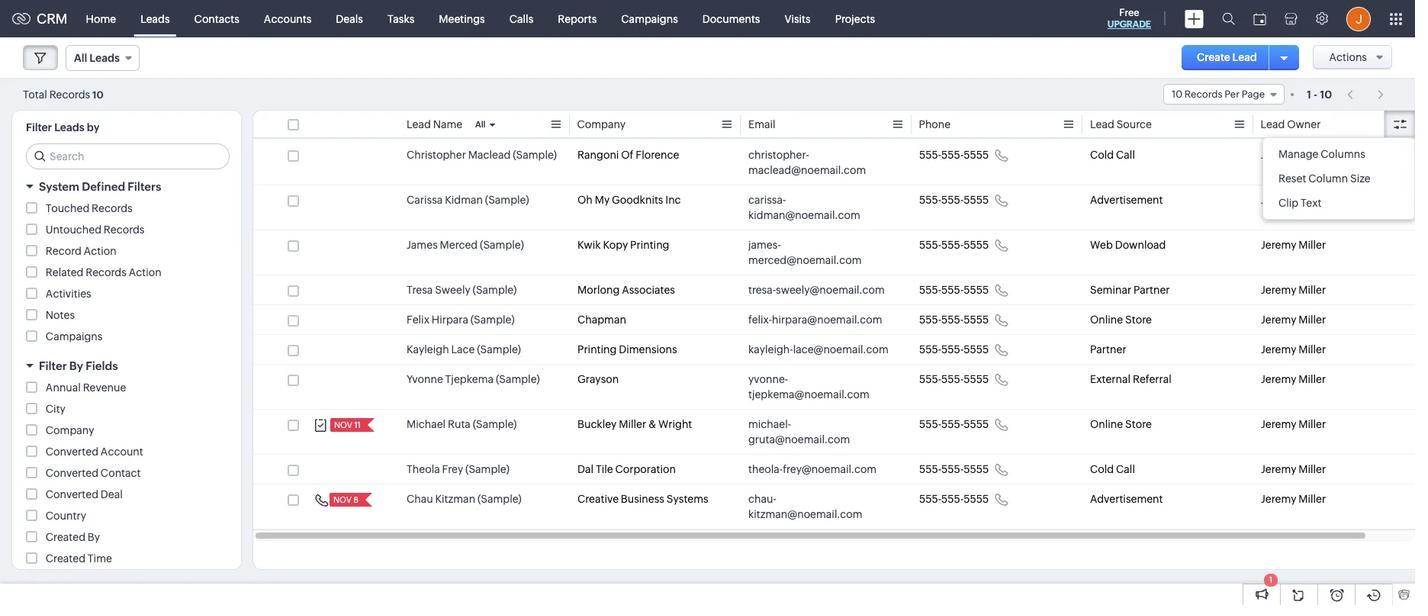 Task type: locate. For each thing, give the bounding box(es) containing it.
filter up annual
[[39, 359, 67, 372]]

action up related records action
[[84, 245, 116, 257]]

8 jeremy from the top
[[1261, 418, 1297, 430]]

defined
[[82, 180, 125, 193]]

555-555-5555 for tresa-sweely@noemail.com
[[919, 284, 989, 296]]

1 vertical spatial converted
[[46, 467, 98, 479]]

annual
[[46, 381, 81, 394]]

all inside all leads field
[[74, 52, 87, 64]]

1 5555 from the top
[[964, 149, 989, 161]]

contact
[[101, 467, 141, 479]]

1 555-555-5555 from the top
[[919, 149, 989, 161]]

0 horizontal spatial all
[[74, 52, 87, 64]]

store down seminar partner
[[1125, 314, 1152, 326]]

all for all
[[475, 120, 486, 129]]

printing up 'grayson'
[[578, 343, 617, 356]]

10 5555 from the top
[[964, 493, 989, 505]]

related
[[46, 266, 83, 278]]

seminar
[[1090, 284, 1132, 296]]

lead for lead owner
[[1261, 118, 1285, 130]]

3 555-555-5555 from the top
[[919, 239, 989, 251]]

1 advertisement from the top
[[1090, 194, 1163, 206]]

1 horizontal spatial 10
[[1172, 88, 1183, 100]]

1 online from the top
[[1090, 314, 1123, 326]]

jeremy for felix-hirpara@noemail.com
[[1261, 314, 1297, 326]]

0 vertical spatial call
[[1116, 149, 1135, 161]]

search element
[[1213, 0, 1244, 37]]

miller for theola-frey@noemail.com
[[1299, 463, 1326, 475]]

2 online from the top
[[1090, 418, 1123, 430]]

create lead button
[[1182, 45, 1272, 70]]

1 jeremy from the top
[[1261, 149, 1297, 161]]

1 vertical spatial campaigns
[[46, 330, 103, 343]]

4 jeremy from the top
[[1261, 284, 1297, 296]]

lead left source
[[1090, 118, 1115, 130]]

jeremy for james- merced@noemail.com
[[1261, 239, 1297, 251]]

2 online store from the top
[[1090, 418, 1152, 430]]

0 vertical spatial filter
[[26, 121, 52, 134]]

10 inside field
[[1172, 88, 1183, 100]]

9 jeremy from the top
[[1261, 463, 1297, 475]]

0 vertical spatial cold
[[1090, 149, 1114, 161]]

christopher maclead (sample)
[[407, 149, 557, 161]]

leads right home
[[140, 13, 170, 25]]

1 for 1 - 10
[[1307, 88, 1311, 100]]

All Leads field
[[66, 45, 140, 71]]

(sample) right sweely
[[473, 284, 517, 296]]

2 cold call from the top
[[1090, 463, 1135, 475]]

all up total records 10
[[74, 52, 87, 64]]

yvonne tjepkema (sample) link
[[407, 372, 540, 387]]

1 vertical spatial created
[[46, 552, 85, 565]]

3 jeremy miller from the top
[[1261, 239, 1326, 251]]

7 jeremy miller from the top
[[1261, 373, 1326, 385]]

5555 for james- merced@noemail.com
[[964, 239, 989, 251]]

1 vertical spatial cold
[[1090, 463, 1114, 475]]

jeremy for yvonne- tjepkema@noemail.com
[[1261, 373, 1297, 385]]

tasks link
[[375, 0, 427, 37]]

6 jeremy from the top
[[1261, 343, 1297, 356]]

felix hirpara (sample) link
[[407, 312, 515, 327]]

5 jeremy from the top
[[1261, 314, 1297, 326]]

company up rangoni on the left of page
[[578, 118, 626, 130]]

all up christopher maclead (sample) link at the top left of the page
[[475, 120, 486, 129]]

frey
[[442, 463, 463, 475]]

2 jeremy miller from the top
[[1261, 194, 1326, 206]]

by
[[69, 359, 83, 372], [88, 531, 100, 543]]

online store down external referral
[[1090, 418, 1152, 430]]

created for created time
[[46, 552, 85, 565]]

0 vertical spatial 1
[[1307, 88, 1311, 100]]

10 right the -
[[1320, 88, 1332, 100]]

8 555-555-5555 from the top
[[919, 418, 989, 430]]

5555 for tresa-sweely@noemail.com
[[964, 284, 989, 296]]

0 horizontal spatial company
[[46, 424, 94, 436]]

jeremy for carissa- kidman@noemail.com
[[1261, 194, 1297, 206]]

1 vertical spatial printing
[[578, 343, 617, 356]]

corporation
[[615, 463, 676, 475]]

owner
[[1288, 118, 1321, 130]]

free upgrade
[[1108, 7, 1151, 30]]

miller for kayleigh-lace@noemail.com
[[1299, 343, 1326, 356]]

cold for theola-frey@noemail.com
[[1090, 463, 1114, 475]]

3 converted from the top
[[46, 488, 98, 500]]

deal
[[101, 488, 123, 500]]

0 vertical spatial by
[[69, 359, 83, 372]]

size
[[1350, 172, 1371, 185]]

per
[[1225, 88, 1240, 100]]

2 advertisement from the top
[[1090, 493, 1163, 505]]

(sample) right "kitzman" at the bottom left of page
[[478, 493, 522, 505]]

by inside dropdown button
[[69, 359, 83, 372]]

james merced (sample)
[[407, 239, 524, 251]]

visits
[[785, 13, 811, 25]]

chau kitzman (sample) link
[[407, 491, 522, 507]]

7 555-555-5555 from the top
[[919, 373, 989, 385]]

partner up external
[[1090, 343, 1127, 356]]

leads
[[140, 13, 170, 25], [90, 52, 120, 64], [54, 121, 84, 134]]

by for created
[[88, 531, 100, 543]]

1 vertical spatial online store
[[1090, 418, 1152, 430]]

2 converted from the top
[[46, 467, 98, 479]]

search image
[[1222, 12, 1235, 25]]

0 horizontal spatial 1
[[1269, 575, 1273, 584]]

(sample) right frey
[[465, 463, 510, 475]]

5 jeremy miller from the top
[[1261, 314, 1326, 326]]

profile element
[[1337, 0, 1380, 37]]

(sample) for christopher maclead (sample)
[[513, 149, 557, 161]]

(sample) for james merced (sample)
[[480, 239, 524, 251]]

1 vertical spatial by
[[88, 531, 100, 543]]

jeremy miller for kayleigh-lace@noemail.com
[[1261, 343, 1326, 356]]

kayleigh-
[[748, 343, 793, 356]]

2 cold from the top
[[1090, 463, 1114, 475]]

online store down seminar partner
[[1090, 314, 1152, 326]]

2 call from the top
[[1116, 463, 1135, 475]]

1 vertical spatial all
[[475, 120, 486, 129]]

1 vertical spatial leads
[[90, 52, 120, 64]]

0 vertical spatial advertisement
[[1090, 194, 1163, 206]]

campaigns right reports
[[621, 13, 678, 25]]

jeremy miller for yvonne- tjepkema@noemail.com
[[1261, 373, 1326, 385]]

jeremy
[[1261, 149, 1297, 161], [1261, 194, 1297, 206], [1261, 239, 1297, 251], [1261, 284, 1297, 296], [1261, 314, 1297, 326], [1261, 343, 1297, 356], [1261, 373, 1297, 385], [1261, 418, 1297, 430], [1261, 463, 1297, 475], [1261, 493, 1297, 505]]

oh my goodknits inc
[[578, 194, 681, 206]]

nov for chau
[[333, 495, 352, 504]]

1 horizontal spatial by
[[88, 531, 100, 543]]

jeremy miller for chau- kitzman@noemail.com
[[1261, 493, 1326, 505]]

rangoni of florence
[[578, 149, 679, 161]]

0 horizontal spatial by
[[69, 359, 83, 372]]

cold
[[1090, 149, 1114, 161], [1090, 463, 1114, 475]]

converted
[[46, 446, 98, 458], [46, 467, 98, 479], [46, 488, 98, 500]]

0 vertical spatial store
[[1125, 314, 1152, 326]]

0 horizontal spatial action
[[84, 245, 116, 257]]

0 vertical spatial partner
[[1134, 284, 1170, 296]]

company down city
[[46, 424, 94, 436]]

company
[[578, 118, 626, 130], [46, 424, 94, 436]]

jeremy for theola-frey@noemail.com
[[1261, 463, 1297, 475]]

system defined filters button
[[12, 173, 241, 200]]

action down the untouched records
[[129, 266, 161, 278]]

1 online store from the top
[[1090, 314, 1152, 326]]

records for untouched
[[104, 224, 145, 236]]

0 horizontal spatial partner
[[1090, 343, 1127, 356]]

6 jeremy miller from the top
[[1261, 343, 1326, 356]]

1 vertical spatial online
[[1090, 418, 1123, 430]]

records for total
[[49, 88, 90, 100]]

records down defined at the top of the page
[[92, 202, 133, 214]]

by up annual revenue
[[69, 359, 83, 372]]

records down record action
[[86, 266, 127, 278]]

0 vertical spatial online
[[1090, 314, 1123, 326]]

records left 'per'
[[1185, 88, 1223, 100]]

page
[[1242, 88, 1265, 100]]

filter down total
[[26, 121, 52, 134]]

0 vertical spatial all
[[74, 52, 87, 64]]

nov left 11
[[334, 420, 352, 430]]

5555 for theola-frey@noemail.com
[[964, 463, 989, 475]]

3 jeremy from the top
[[1261, 239, 1297, 251]]

0 horizontal spatial leads
[[54, 121, 84, 134]]

0 horizontal spatial campaigns
[[46, 330, 103, 343]]

(sample) right ruta
[[473, 418, 517, 430]]

555-
[[919, 149, 942, 161], [942, 149, 964, 161], [919, 194, 942, 206], [942, 194, 964, 206], [919, 239, 942, 251], [942, 239, 964, 251], [919, 284, 942, 296], [942, 284, 964, 296], [919, 314, 942, 326], [942, 314, 964, 326], [919, 343, 942, 356], [942, 343, 964, 356], [919, 373, 942, 385], [942, 373, 964, 385], [919, 418, 942, 430], [942, 418, 964, 430], [919, 463, 942, 475], [942, 463, 964, 475], [919, 493, 942, 505], [942, 493, 964, 505]]

campaigns down notes on the bottom left of page
[[46, 330, 103, 343]]

9 jeremy miller from the top
[[1261, 463, 1326, 475]]

(sample) inside "link"
[[473, 418, 517, 430]]

merced@noemail.com
[[748, 254, 862, 266]]

lead inside button
[[1233, 51, 1257, 63]]

merced
[[440, 239, 478, 251]]

row group
[[253, 140, 1415, 529]]

action
[[84, 245, 116, 257], [129, 266, 161, 278]]

2 vertical spatial leads
[[54, 121, 84, 134]]

2 created from the top
[[46, 552, 85, 565]]

created time
[[46, 552, 112, 565]]

associates
[[622, 284, 675, 296]]

0 horizontal spatial 10
[[92, 89, 104, 100]]

converted up converted contact on the left of page
[[46, 446, 98, 458]]

2 5555 from the top
[[964, 194, 989, 206]]

navigation
[[1340, 83, 1392, 105]]

meetings link
[[427, 0, 497, 37]]

tresa sweely (sample) link
[[407, 282, 517, 298]]

actions
[[1329, 51, 1367, 63]]

dal tile corporation
[[578, 463, 676, 475]]

chau kitzman (sample)
[[407, 493, 522, 505]]

10 555-555-5555 from the top
[[919, 493, 989, 505]]

1 created from the top
[[46, 531, 85, 543]]

miller for yvonne- tjepkema@noemail.com
[[1299, 373, 1326, 385]]

row group containing christopher maclead (sample)
[[253, 140, 1415, 529]]

2 555-555-5555 from the top
[[919, 194, 989, 206]]

filter inside dropdown button
[[39, 359, 67, 372]]

records down touched records
[[104, 224, 145, 236]]

8 jeremy miller from the top
[[1261, 418, 1326, 430]]

1 cold from the top
[[1090, 149, 1114, 161]]

all for all leads
[[74, 52, 87, 64]]

carissa kidman (sample)
[[407, 194, 529, 206]]

7 5555 from the top
[[964, 373, 989, 385]]

goodknits
[[612, 194, 663, 206]]

(sample) right maclead
[[513, 149, 557, 161]]

theola-
[[748, 463, 783, 475]]

(sample) inside 'link'
[[485, 194, 529, 206]]

store for michael- gruta@noemail.com
[[1125, 418, 1152, 430]]

(sample) right tjepkema
[[496, 373, 540, 385]]

maclead@noemail.com
[[748, 164, 866, 176]]

christopher maclead (sample) link
[[407, 147, 557, 163]]

tresa
[[407, 284, 433, 296]]

lead right "create"
[[1233, 51, 1257, 63]]

8 5555 from the top
[[964, 418, 989, 430]]

(sample) up kayleigh lace (sample) link
[[471, 314, 515, 326]]

1 converted from the top
[[46, 446, 98, 458]]

1 jeremy miller from the top
[[1261, 149, 1326, 161]]

online for michael- gruta@noemail.com
[[1090, 418, 1123, 430]]

online for felix-hirpara@noemail.com
[[1090, 314, 1123, 326]]

deals
[[336, 13, 363, 25]]

4 jeremy miller from the top
[[1261, 284, 1326, 296]]

2 horizontal spatial 10
[[1320, 88, 1332, 100]]

(sample) right the kidman
[[485, 194, 529, 206]]

0 horizontal spatial printing
[[578, 343, 617, 356]]

store down external referral
[[1125, 418, 1152, 430]]

1 for 1
[[1269, 575, 1273, 584]]

6 555-555-5555 from the top
[[919, 343, 989, 356]]

(sample) for michael ruta (sample)
[[473, 418, 517, 430]]

records inside field
[[1185, 88, 1223, 100]]

leads left by
[[54, 121, 84, 134]]

0 vertical spatial leads
[[140, 13, 170, 25]]

advertisement for carissa- kidman@noemail.com
[[1090, 194, 1163, 206]]

web
[[1090, 239, 1113, 251]]

felix
[[407, 314, 430, 326]]

1
[[1307, 88, 1311, 100], [1269, 575, 1273, 584]]

2 store from the top
[[1125, 418, 1152, 430]]

0 vertical spatial nov
[[334, 420, 352, 430]]

country
[[46, 510, 86, 522]]

converted up country
[[46, 488, 98, 500]]

2 jeremy from the top
[[1261, 194, 1297, 206]]

partner right seminar
[[1134, 284, 1170, 296]]

0 vertical spatial company
[[578, 118, 626, 130]]

9 555-555-5555 from the top
[[919, 463, 989, 475]]

nov 8
[[333, 495, 358, 504]]

7 jeremy from the top
[[1261, 373, 1297, 385]]

records up filter leads by
[[49, 88, 90, 100]]

1 horizontal spatial campaigns
[[621, 13, 678, 25]]

1 horizontal spatial printing
[[630, 239, 669, 251]]

by up time
[[88, 531, 100, 543]]

(sample) right merced
[[480, 239, 524, 251]]

miller for carissa- kidman@noemail.com
[[1299, 194, 1326, 206]]

1 horizontal spatial all
[[475, 120, 486, 129]]

lace
[[451, 343, 475, 356]]

projects link
[[823, 0, 887, 37]]

leads down home
[[90, 52, 120, 64]]

records for related
[[86, 266, 127, 278]]

1 store from the top
[[1125, 314, 1152, 326]]

online down seminar
[[1090, 314, 1123, 326]]

call for christopher- maclead@noemail.com
[[1116, 149, 1135, 161]]

yvonne
[[407, 373, 443, 385]]

christopher- maclead@noemail.com
[[748, 149, 866, 176]]

miller for christopher- maclead@noemail.com
[[1299, 149, 1326, 161]]

555-555-5555
[[919, 149, 989, 161], [919, 194, 989, 206], [919, 239, 989, 251], [919, 284, 989, 296], [919, 314, 989, 326], [919, 343, 989, 356], [919, 373, 989, 385], [919, 418, 989, 430], [919, 463, 989, 475], [919, 493, 989, 505]]

10 up by
[[92, 89, 104, 100]]

0 vertical spatial cold call
[[1090, 149, 1135, 161]]

1 vertical spatial partner
[[1090, 343, 1127, 356]]

1 vertical spatial filter
[[39, 359, 67, 372]]

1 call from the top
[[1116, 149, 1135, 161]]

cold call
[[1090, 149, 1135, 161], [1090, 463, 1135, 475]]

gruta@noemail.com
[[748, 433, 850, 446]]

nov inside nov 8 link
[[333, 495, 352, 504]]

nov left '8'
[[333, 495, 352, 504]]

christopher- maclead@noemail.com link
[[748, 147, 889, 178]]

10 jeremy miller from the top
[[1261, 493, 1326, 505]]

0 vertical spatial converted
[[46, 446, 98, 458]]

5 555-555-5555 from the top
[[919, 314, 989, 326]]

1 vertical spatial action
[[129, 266, 161, 278]]

1 vertical spatial call
[[1116, 463, 1135, 475]]

1 vertical spatial 1
[[1269, 575, 1273, 584]]

5 5555 from the top
[[964, 314, 989, 326]]

10 jeremy from the top
[[1261, 493, 1297, 505]]

1 horizontal spatial 1
[[1307, 88, 1311, 100]]

jeremy miller for michael- gruta@noemail.com
[[1261, 418, 1326, 430]]

miller for james- merced@noemail.com
[[1299, 239, 1326, 251]]

6 5555 from the top
[[964, 343, 989, 356]]

10 inside total records 10
[[92, 89, 104, 100]]

10 left 'per'
[[1172, 88, 1183, 100]]

annual revenue
[[46, 381, 126, 394]]

1 vertical spatial advertisement
[[1090, 493, 1163, 505]]

(sample) for felix hirpara (sample)
[[471, 314, 515, 326]]

converted up the converted deal
[[46, 467, 98, 479]]

created
[[46, 531, 85, 543], [46, 552, 85, 565]]

0 vertical spatial action
[[84, 245, 116, 257]]

4 5555 from the top
[[964, 284, 989, 296]]

jeremy miller
[[1261, 149, 1326, 161], [1261, 194, 1326, 206], [1261, 239, 1326, 251], [1261, 284, 1326, 296], [1261, 314, 1326, 326], [1261, 343, 1326, 356], [1261, 373, 1326, 385], [1261, 418, 1326, 430], [1261, 463, 1326, 475], [1261, 493, 1326, 505]]

records for touched
[[92, 202, 133, 214]]

nov for michael
[[334, 420, 352, 430]]

leads inside field
[[90, 52, 120, 64]]

leads for filter leads by
[[54, 121, 84, 134]]

555-555-5555 for carissa- kidman@noemail.com
[[919, 194, 989, 206]]

jeremy miller for felix-hirpara@noemail.com
[[1261, 314, 1326, 326]]

create menu element
[[1176, 0, 1213, 37]]

carissa
[[407, 194, 443, 206]]

lead left name at the left of page
[[407, 118, 431, 130]]

2 vertical spatial converted
[[46, 488, 98, 500]]

0 vertical spatial online store
[[1090, 314, 1152, 326]]

chau
[[407, 493, 433, 505]]

1 cold call from the top
[[1090, 149, 1135, 161]]

printing right kopy
[[630, 239, 669, 251]]

advertisement for chau- kitzman@noemail.com
[[1090, 493, 1163, 505]]

1 vertical spatial store
[[1125, 418, 1152, 430]]

5555 for kayleigh-lace@noemail.com
[[964, 343, 989, 356]]

miller for chau- kitzman@noemail.com
[[1299, 493, 1326, 505]]

0 vertical spatial created
[[46, 531, 85, 543]]

(sample) right the lace
[[477, 343, 521, 356]]

online down external
[[1090, 418, 1123, 430]]

filter
[[26, 121, 52, 134], [39, 359, 67, 372]]

created down created by
[[46, 552, 85, 565]]

1 horizontal spatial leads
[[90, 52, 120, 64]]

(sample)
[[513, 149, 557, 161], [485, 194, 529, 206], [480, 239, 524, 251], [473, 284, 517, 296], [471, 314, 515, 326], [477, 343, 521, 356], [496, 373, 540, 385], [473, 418, 517, 430], [465, 463, 510, 475], [478, 493, 522, 505]]

filters
[[128, 180, 161, 193]]

lead left owner
[[1261, 118, 1285, 130]]

tjepkema@noemail.com
[[748, 388, 870, 401]]

nov inside nov 11 link
[[334, 420, 352, 430]]

4 555-555-5555 from the top
[[919, 284, 989, 296]]

3 5555 from the top
[[964, 239, 989, 251]]

1 vertical spatial nov
[[333, 495, 352, 504]]

1 vertical spatial cold call
[[1090, 463, 1135, 475]]

system defined filters
[[39, 180, 161, 193]]

10
[[1320, 88, 1332, 100], [1172, 88, 1183, 100], [92, 89, 104, 100]]

by
[[87, 121, 100, 134]]

1 vertical spatial company
[[46, 424, 94, 436]]

created down country
[[46, 531, 85, 543]]

9 5555 from the top
[[964, 463, 989, 475]]



Task type: vqa. For each thing, say whether or not it's contained in the screenshot.


Task type: describe. For each thing, give the bounding box(es) containing it.
lead source
[[1090, 118, 1152, 130]]

jeremy miller for james- merced@noemail.com
[[1261, 239, 1326, 251]]

jeremy for michael- gruta@noemail.com
[[1261, 418, 1297, 430]]

external referral
[[1090, 373, 1172, 385]]

555-555-5555 for felix-hirpara@noemail.com
[[919, 314, 989, 326]]

buckley
[[578, 418, 617, 430]]

(sample) for tresa sweely (sample)
[[473, 284, 517, 296]]

clip text
[[1279, 197, 1322, 209]]

created for created by
[[46, 531, 85, 543]]

555-555-5555 for theola-frey@noemail.com
[[919, 463, 989, 475]]

reports link
[[546, 0, 609, 37]]

kidman@noemail.com
[[748, 209, 860, 221]]

christopher-
[[748, 149, 809, 161]]

jeremy for tresa-sweely@noemail.com
[[1261, 284, 1297, 296]]

account
[[101, 446, 143, 458]]

1 horizontal spatial action
[[129, 266, 161, 278]]

miller for felix-hirpara@noemail.com
[[1299, 314, 1326, 326]]

10 Records Per Page field
[[1163, 84, 1285, 105]]

(sample) for carissa kidman (sample)
[[485, 194, 529, 206]]

555-555-5555 for james- merced@noemail.com
[[919, 239, 989, 251]]

reset
[[1279, 172, 1306, 185]]

lead owner
[[1261, 118, 1321, 130]]

james
[[407, 239, 438, 251]]

theola frey (sample)
[[407, 463, 510, 475]]

tasks
[[388, 13, 415, 25]]

printing dimensions
[[578, 343, 677, 356]]

filter by fields button
[[12, 352, 241, 379]]

systems
[[667, 493, 708, 505]]

555-555-5555 for chau- kitzman@noemail.com
[[919, 493, 989, 505]]

online store for michael- gruta@noemail.com
[[1090, 418, 1152, 430]]

notes
[[46, 309, 75, 321]]

10 for 1 - 10
[[1320, 88, 1332, 100]]

lace@noemail.com
[[793, 343, 889, 356]]

city
[[46, 403, 66, 415]]

cold call for christopher- maclead@noemail.com
[[1090, 149, 1135, 161]]

oh
[[578, 194, 593, 206]]

by for filter
[[69, 359, 83, 372]]

(sample) for kayleigh lace (sample)
[[477, 343, 521, 356]]

miller for tresa-sweely@noemail.com
[[1299, 284, 1326, 296]]

lead for lead source
[[1090, 118, 1115, 130]]

-
[[1314, 88, 1318, 100]]

1 horizontal spatial partner
[[1134, 284, 1170, 296]]

dal
[[578, 463, 594, 475]]

email
[[748, 118, 776, 130]]

5555 for christopher- maclead@noemail.com
[[964, 149, 989, 161]]

0 vertical spatial printing
[[630, 239, 669, 251]]

converted for converted contact
[[46, 467, 98, 479]]

jeremy miller for tresa-sweely@noemail.com
[[1261, 284, 1326, 296]]

1 horizontal spatial company
[[578, 118, 626, 130]]

create lead
[[1197, 51, 1257, 63]]

kayleigh lace (sample) link
[[407, 342, 521, 357]]

total records 10
[[23, 88, 104, 100]]

record action
[[46, 245, 116, 257]]

store for felix-hirpara@noemail.com
[[1125, 314, 1152, 326]]

carissa kidman (sample) link
[[407, 192, 529, 208]]

chau-
[[748, 493, 776, 505]]

kwik kopy printing
[[578, 239, 669, 251]]

jeremy miller for christopher- maclead@noemail.com
[[1261, 149, 1326, 161]]

home link
[[74, 0, 128, 37]]

filter for filter leads by
[[26, 121, 52, 134]]

(sample) for yvonne tjepkema (sample)
[[496, 373, 540, 385]]

0 vertical spatial campaigns
[[621, 13, 678, 25]]

florence
[[636, 149, 679, 161]]

morlong associates
[[578, 284, 675, 296]]

10 for total records 10
[[92, 89, 104, 100]]

michael
[[407, 418, 446, 430]]

michael-
[[748, 418, 791, 430]]

michael- gruta@noemail.com
[[748, 418, 850, 446]]

campaigns link
[[609, 0, 690, 37]]

yvonne- tjepkema@noemail.com
[[748, 373, 870, 401]]

touched
[[46, 202, 89, 214]]

jeremy for kayleigh-lace@noemail.com
[[1261, 343, 1297, 356]]

5555 for yvonne- tjepkema@noemail.com
[[964, 373, 989, 385]]

calls
[[509, 13, 534, 25]]

maclead
[[468, 149, 511, 161]]

buckley miller & wright
[[578, 418, 692, 430]]

filter for filter by fields
[[39, 359, 67, 372]]

meetings
[[439, 13, 485, 25]]

free
[[1119, 7, 1139, 18]]

theola-frey@noemail.com
[[748, 463, 877, 475]]

untouched
[[46, 224, 101, 236]]

tresa sweely (sample)
[[407, 284, 517, 296]]

theola-frey@noemail.com link
[[748, 462, 877, 477]]

2 horizontal spatial leads
[[140, 13, 170, 25]]

calendar image
[[1253, 13, 1266, 25]]

system
[[39, 180, 79, 193]]

11
[[354, 420, 361, 430]]

cold call for theola-frey@noemail.com
[[1090, 463, 1135, 475]]

(sample) for theola frey (sample)
[[465, 463, 510, 475]]

felix-hirpara@noemail.com
[[748, 314, 882, 326]]

home
[[86, 13, 116, 25]]

converted for converted deal
[[46, 488, 98, 500]]

(sample) for chau kitzman (sample)
[[478, 493, 522, 505]]

chau- kitzman@noemail.com
[[748, 493, 863, 520]]

cold for christopher- maclead@noemail.com
[[1090, 149, 1114, 161]]

contacts link
[[182, 0, 252, 37]]

yvonne- tjepkema@noemail.com link
[[748, 372, 889, 402]]

of
[[621, 149, 634, 161]]

hirpara@noemail.com
[[772, 314, 882, 326]]

Search text field
[[27, 144, 229, 169]]

jeremy for chau- kitzman@noemail.com
[[1261, 493, 1297, 505]]

profile image
[[1347, 6, 1371, 31]]

jeremy miller for carissa- kidman@noemail.com
[[1261, 194, 1326, 206]]

nov 8 link
[[330, 493, 360, 507]]

crm link
[[12, 11, 68, 27]]

creative
[[578, 493, 619, 505]]

rangoni
[[578, 149, 619, 161]]

5555 for carissa- kidman@noemail.com
[[964, 194, 989, 206]]

yvonne-
[[748, 373, 788, 385]]

555-555-5555 for yvonne- tjepkema@noemail.com
[[919, 373, 989, 385]]

leads for all leads
[[90, 52, 120, 64]]

555-555-5555 for kayleigh-lace@noemail.com
[[919, 343, 989, 356]]

miller for michael- gruta@noemail.com
[[1299, 418, 1326, 430]]

documents link
[[690, 0, 772, 37]]

activities
[[46, 288, 91, 300]]

jeremy for christopher- maclead@noemail.com
[[1261, 149, 1297, 161]]

external
[[1090, 373, 1131, 385]]

deals link
[[324, 0, 375, 37]]

felix-
[[748, 314, 772, 326]]

lead for lead name
[[407, 118, 431, 130]]

555-555-5555 for michael- gruta@noemail.com
[[919, 418, 989, 430]]

james merced (sample) link
[[407, 237, 524, 253]]

wright
[[658, 418, 692, 430]]

records for 10
[[1185, 88, 1223, 100]]

5555 for felix-hirpara@noemail.com
[[964, 314, 989, 326]]

5555 for michael- gruta@noemail.com
[[964, 418, 989, 430]]

leads link
[[128, 0, 182, 37]]

referral
[[1133, 373, 1172, 385]]

visits link
[[772, 0, 823, 37]]

web download
[[1090, 239, 1166, 251]]

create menu image
[[1185, 10, 1204, 28]]

yvonne tjepkema (sample)
[[407, 373, 540, 385]]

5555 for chau- kitzman@noemail.com
[[964, 493, 989, 505]]

online store for felix-hirpara@noemail.com
[[1090, 314, 1152, 326]]

calls link
[[497, 0, 546, 37]]

dimensions
[[619, 343, 677, 356]]

555-555-5555 for christopher- maclead@noemail.com
[[919, 149, 989, 161]]

felix hirpara (sample)
[[407, 314, 515, 326]]

call for theola-frey@noemail.com
[[1116, 463, 1135, 475]]

jeremy miller for theola-frey@noemail.com
[[1261, 463, 1326, 475]]

converted for converted account
[[46, 446, 98, 458]]

ruta
[[448, 418, 471, 430]]

tresa-sweely@noemail.com link
[[748, 282, 885, 298]]

clip
[[1279, 197, 1299, 209]]

kopy
[[603, 239, 628, 251]]



